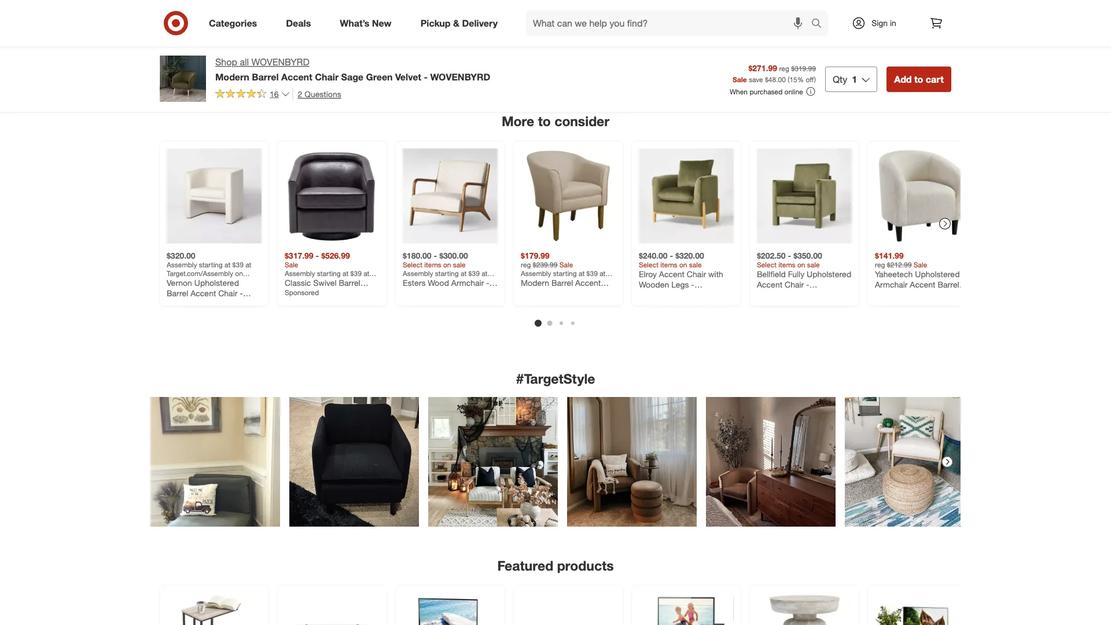Task type: locate. For each thing, give the bounding box(es) containing it.
reg left $239.99
[[521, 261, 531, 269]]

on inside $240.00 - $320.00 select items on sale
[[679, 261, 687, 269]]

0 vertical spatial accent
[[281, 71, 312, 82]]

$39
[[232, 261, 244, 269]]

1 horizontal spatial accent
[[910, 279, 936, 290]]

on right starting
[[235, 269, 243, 278]]

1
[[852, 73, 857, 85]]

2 horizontal spatial sale
[[807, 261, 820, 269]]

$350.00
[[794, 251, 822, 261]]

products
[[557, 558, 614, 574]]

sale
[[733, 75, 747, 84], [285, 261, 298, 269], [560, 261, 573, 269], [914, 261, 927, 269]]

to right more
[[538, 114, 551, 130]]

0 vertical spatial barrel
[[252, 71, 279, 82]]

search button
[[806, 10, 834, 38]]

What can we help you find? suggestions appear below search field
[[526, 10, 814, 36]]

sale right $240.00
[[689, 261, 702, 269]]

related categories
[[496, 23, 615, 39]]

reg up (
[[779, 64, 789, 73]]

barrel
[[252, 71, 279, 82], [938, 279, 959, 290]]

pickup & delivery
[[421, 17, 498, 29]]

items inside $320.00 assembly starting at $39 at target.com/assembly  on select items
[[187, 278, 204, 287]]

classic swivel barrel chair - wovenbyrd image
[[285, 149, 380, 244]]

0 horizontal spatial sale
[[453, 261, 466, 269]]

select inside $202.50 - $350.00 select items on sale
[[757, 261, 777, 269]]

-
[[424, 71, 428, 82], [316, 251, 319, 261], [434, 251, 437, 261], [670, 251, 673, 261], [788, 251, 791, 261]]

qty
[[833, 73, 847, 85]]

select inside $240.00 - $320.00 select items on sale
[[639, 261, 659, 269]]

0 horizontal spatial accent
[[281, 71, 312, 82]]

0 horizontal spatial wovenbyrd
[[251, 56, 309, 68]]

$320.00 inside $240.00 - $320.00 select items on sale
[[675, 251, 704, 261]]

user image by @rokthehome image
[[428, 397, 558, 527]]

sale inside $271.99 reg $319.99 sale save $ 48.00 ( 15 % off )
[[733, 75, 747, 84]]

items for $180.00
[[424, 261, 441, 269]]

sale
[[453, 261, 466, 269], [689, 261, 702, 269], [807, 261, 820, 269]]

reg
[[779, 64, 789, 73], [521, 261, 531, 269], [875, 261, 885, 269]]

0 vertical spatial to
[[914, 73, 923, 85]]

what's new link
[[330, 10, 406, 36]]

1 horizontal spatial sale
[[689, 261, 702, 269]]

sale up when
[[733, 75, 747, 84]]

to inside 'button'
[[914, 73, 923, 85]]

0 horizontal spatial to
[[538, 114, 551, 130]]

2
[[298, 89, 302, 99]]

items
[[424, 261, 441, 269], [660, 261, 677, 269], [779, 261, 796, 269], [187, 278, 204, 287]]

0 horizontal spatial at
[[225, 261, 230, 269]]

- right $180.00
[[434, 251, 437, 261]]

on right $240.00
[[679, 261, 687, 269]]

16 link
[[215, 87, 290, 101]]

to
[[914, 73, 923, 85], [538, 114, 551, 130]]

chair down "chairs"
[[315, 71, 339, 82]]

sale inside $180.00 - $300.00 select items on sale
[[453, 261, 466, 269]]

1 $320.00 from the left
[[167, 251, 195, 261]]

2 $320.00 from the left
[[675, 251, 704, 261]]

1 vertical spatial to
[[538, 114, 551, 130]]

0 horizontal spatial reg
[[521, 261, 531, 269]]

3 sale from the left
[[807, 261, 820, 269]]

$317.99
[[285, 251, 313, 261]]

reg inside $271.99 reg $319.99 sale save $ 48.00 ( 15 % off )
[[779, 64, 789, 73]]

reg inside $141.99 reg $212.99 sale yaheetech upholstered armchair accent barrel chair ivory
[[875, 261, 885, 269]]

1 horizontal spatial $320.00
[[675, 251, 704, 261]]

- right $202.50 at the top of page
[[788, 251, 791, 261]]

items inside $240.00 - $320.00 select items on sale
[[660, 261, 677, 269]]

$141.99
[[875, 251, 904, 261]]

barrel right ivory
[[938, 279, 959, 290]]

1 vertical spatial accent
[[910, 279, 936, 290]]

1 horizontal spatial select
[[639, 261, 659, 269]]

velvet
[[395, 71, 421, 82]]

on inside $180.00 - $300.00 select items on sale
[[443, 261, 451, 269]]

delivery
[[462, 17, 498, 29]]

2 sale from the left
[[689, 261, 702, 269]]

reg left "$212.99"
[[875, 261, 885, 269]]

0 horizontal spatial $320.00
[[167, 251, 195, 261]]

select
[[403, 261, 422, 269], [639, 261, 659, 269], [757, 261, 777, 269]]

what's
[[340, 17, 369, 29]]

$141.99 reg $212.99 sale yaheetech upholstered armchair accent barrel chair ivory
[[875, 251, 960, 300]]

kids'
[[741, 56, 761, 67]]

$240.00 - $320.00 select items on sale
[[639, 251, 704, 269]]

related
[[496, 23, 544, 39]]

bedding
[[764, 56, 799, 67]]

sale inside $179.99 reg $239.99 sale
[[560, 261, 573, 269]]

1 sale from the left
[[453, 261, 466, 269]]

2 horizontal spatial reg
[[875, 261, 885, 269]]

green
[[366, 71, 393, 82]]

- for $202.50
[[788, 251, 791, 261]]

sale right "$212.99"
[[914, 261, 927, 269]]

sale right $202.50 at the top of page
[[807, 261, 820, 269]]

chair left ivory
[[875, 290, 894, 300]]

on inside $320.00 assembly starting at $39 at target.com/assembly  on select items
[[235, 269, 243, 278]]

barrel inside $141.99 reg $212.99 sale yaheetech upholstered armchair accent barrel chair ivory
[[938, 279, 959, 290]]

- inside $240.00 - $320.00 select items on sale
[[670, 251, 673, 261]]

1 horizontal spatial wovenbyrd
[[430, 71, 490, 82]]

2 select from the left
[[639, 261, 659, 269]]

elroy accent chair with wooden legs - threshold™ designed with studio mcgee image
[[639, 149, 734, 244]]

items inside $180.00 - $300.00 select items on sale
[[424, 261, 441, 269]]

reg inside $179.99 reg $239.99 sale
[[521, 261, 531, 269]]

0 horizontal spatial select
[[403, 261, 422, 269]]

at left the $39 at the top left of the page
[[225, 261, 230, 269]]

accent up "2"
[[281, 71, 312, 82]]

select for $240.00
[[639, 261, 659, 269]]

krentz accent table distressed white wash - wyndenhall image
[[757, 593, 852, 625]]

1 horizontal spatial to
[[914, 73, 923, 85]]

year color c-shaped snack side table for living room, bedroom, and entryway image
[[167, 593, 262, 625]]

sale up sponsored
[[285, 261, 298, 269]]

1 horizontal spatial barrel
[[938, 279, 959, 290]]

1 vertical spatial chair
[[875, 290, 894, 300]]

upholstered
[[915, 269, 960, 279]]

reg for $179.99
[[521, 261, 531, 269]]

categories link
[[199, 10, 272, 36]]

- right $240.00
[[670, 251, 673, 261]]

- inside $202.50 - $350.00 select items on sale
[[788, 251, 791, 261]]

$240.00
[[639, 251, 668, 261]]

accent inside the "shop all wovenbyrd modern barrel accent chair sage green velvet - wovenbyrd"
[[281, 71, 312, 82]]

2 questions
[[298, 89, 341, 99]]

wovenbyrd right 'velvet'
[[430, 71, 490, 82]]

modern barrel accent chair - homepop image
[[521, 149, 616, 244]]

search
[[806, 19, 834, 30]]

$179.99 reg $239.99 sale
[[521, 251, 573, 269]]

$300.00
[[439, 251, 468, 261]]

accent down "$212.99"
[[910, 279, 936, 290]]

when purchased online
[[730, 87, 803, 96]]

more to consider
[[502, 114, 609, 130]]

select for $180.00
[[403, 261, 422, 269]]

select inside $180.00 - $300.00 select items on sale
[[403, 261, 422, 269]]

to right add
[[914, 73, 923, 85]]

1 horizontal spatial at
[[245, 261, 251, 269]]

$179.99
[[521, 251, 550, 261]]

on right $202.50 at the top of page
[[797, 261, 805, 269]]

2 horizontal spatial select
[[757, 261, 777, 269]]

$320.00 up target.com/assembly on the left top of page
[[167, 251, 195, 261]]

sale for $320.00
[[689, 261, 702, 269]]

add to cart button
[[887, 66, 951, 92]]

shop all wovenbyrd modern barrel accent chair sage green velvet - wovenbyrd
[[215, 56, 490, 82]]

at right the $39 at the top left of the page
[[245, 261, 251, 269]]

sale right $239.99
[[560, 261, 573, 269]]

&
[[453, 17, 459, 29]]

items for $202.50
[[779, 261, 796, 269]]

new
[[372, 17, 392, 29]]

0 horizontal spatial barrel
[[252, 71, 279, 82]]

sale inside $317.99 - $526.99 sale
[[285, 261, 298, 269]]

yaheetech
[[875, 269, 913, 279]]

1 horizontal spatial chair
[[875, 290, 894, 300]]

1 select from the left
[[403, 261, 422, 269]]

sale inside $202.50 - $350.00 select items on sale
[[807, 261, 820, 269]]

$202.50
[[757, 251, 786, 261]]

chairs link
[[300, 49, 346, 74]]

sale for $317.99
[[285, 261, 298, 269]]

0 horizontal spatial chair
[[315, 71, 339, 82]]

modern
[[215, 71, 249, 82]]

save
[[749, 75, 763, 84]]

chair inside the "shop all wovenbyrd modern barrel accent chair sage green velvet - wovenbyrd"
[[315, 71, 339, 82]]

armchair
[[875, 279, 908, 290]]

bellfield fully upholstered accent chair - threshold™ designed with studio mcgee image
[[757, 149, 852, 244]]

16
[[270, 89, 279, 99]]

qty 1
[[833, 73, 857, 85]]

select
[[167, 278, 185, 287]]

$271.99 reg $319.99 sale save $ 48.00 ( 15 % off )
[[733, 63, 816, 84]]

wovenbyrd up 16
[[251, 56, 309, 68]]

$320.00 assembly starting at $39 at target.com/assembly  on select items
[[167, 251, 251, 287]]

on right $180.00
[[443, 261, 451, 269]]

accent
[[281, 71, 312, 82], [910, 279, 936, 290]]

1 vertical spatial barrel
[[938, 279, 959, 290]]

sale inside $240.00 - $320.00 select items on sale
[[689, 261, 702, 269]]

- inside $317.99 - $526.99 sale
[[316, 251, 319, 261]]

chairs
[[310, 56, 336, 67]]

0 vertical spatial wovenbyrd
[[251, 56, 309, 68]]

$320.00 inside $320.00 assembly starting at $39 at target.com/assembly  on select items
[[167, 251, 195, 261]]

sale for $300.00
[[453, 261, 466, 269]]

sale inside $141.99 reg $212.99 sale yaheetech upholstered armchair accent barrel chair ivory
[[914, 261, 927, 269]]

at
[[225, 261, 230, 269], [245, 261, 251, 269]]

on inside $202.50 - $350.00 select items on sale
[[797, 261, 805, 269]]

barrel up 16
[[252, 71, 279, 82]]

$320.00 right $240.00
[[675, 251, 704, 261]]

3 select from the left
[[757, 261, 777, 269]]

user image by @adendyut image
[[150, 397, 280, 527]]

1 horizontal spatial reg
[[779, 64, 789, 73]]

15
[[790, 75, 797, 84]]

sale right $180.00
[[453, 261, 466, 269]]

select for $202.50
[[757, 261, 777, 269]]

0 vertical spatial chair
[[315, 71, 339, 82]]

items for $240.00
[[660, 261, 677, 269]]

items inside $202.50 - $350.00 select items on sale
[[779, 261, 796, 269]]

- inside $180.00 - $300.00 select items on sale
[[434, 251, 437, 261]]

- right 'velvet'
[[424, 71, 428, 82]]

- right '$317.99'
[[316, 251, 319, 261]]



Task type: describe. For each thing, give the bounding box(es) containing it.
sale for $350.00
[[807, 261, 820, 269]]

sale for $141.99
[[914, 261, 927, 269]]

2 at from the left
[[245, 261, 251, 269]]

sage
[[341, 71, 363, 82]]

user image by @inloveonorchard image
[[567, 397, 697, 527]]

all
[[240, 56, 249, 68]]

purchased
[[750, 87, 783, 96]]

pickup & delivery link
[[411, 10, 512, 36]]

image of modern barrel accent chair sage green velvet - wovenbyrd image
[[160, 56, 206, 102]]

consider
[[555, 114, 609, 130]]

sign in
[[872, 18, 896, 28]]

accent inside $141.99 reg $212.99 sale yaheetech upholstered armchair accent barrel chair ivory
[[910, 279, 936, 290]]

upholstered bench with wood base cream boucle - homepop image
[[285, 593, 380, 625]]

$202.50 - $350.00 select items on sale
[[757, 251, 822, 269]]

(
[[788, 75, 790, 84]]

2 questions link
[[293, 87, 341, 101]]

user image by @alyssajaclynhome image
[[706, 397, 836, 527]]

ivory
[[896, 290, 914, 300]]

$180.00
[[403, 251, 432, 261]]

48.00
[[768, 75, 786, 84]]

categories
[[548, 23, 615, 39]]

off
[[806, 75, 814, 84]]

vernon upholstered barrel accent chair - threshold™ designed with studio mcgee image
[[167, 149, 262, 244]]

$271.99
[[749, 63, 777, 73]]

sign
[[872, 18, 888, 28]]

$180.00 - $300.00 select items on sale
[[403, 251, 468, 269]]

online
[[785, 87, 803, 96]]

$319.99
[[791, 64, 816, 73]]

assembly
[[167, 261, 197, 269]]

kids' bedding
[[741, 56, 799, 67]]

pickup
[[421, 17, 451, 29]]

chair inside $141.99 reg $212.99 sale yaheetech upholstered armchair accent barrel chair ivory
[[875, 290, 894, 300]]

to for consider
[[538, 114, 551, 130]]

user image by @itslanejo image
[[845, 397, 975, 527]]

when
[[730, 87, 748, 96]]

reg for $141.99
[[875, 261, 885, 269]]

add
[[894, 73, 912, 85]]

user image by @janib2191 image
[[289, 397, 419, 527]]

1 at from the left
[[225, 261, 230, 269]]

sign in link
[[842, 10, 914, 36]]

yaheetech upholstered armchair accent barrel chair ivory image
[[875, 149, 970, 244]]

)
[[814, 75, 816, 84]]

$
[[765, 75, 768, 84]]

cart
[[926, 73, 944, 85]]

$526.99
[[321, 251, 350, 261]]

reg for $271.99
[[779, 64, 789, 73]]

add to cart
[[894, 73, 944, 85]]

$239.99
[[533, 261, 558, 269]]

starting
[[199, 261, 223, 269]]

deals
[[286, 17, 311, 29]]

featured
[[497, 558, 553, 574]]

deals link
[[276, 10, 325, 36]]

kids' bedding link
[[731, 49, 809, 74]]

1 vertical spatial wovenbyrd
[[430, 71, 490, 82]]

more
[[502, 114, 534, 130]]

in
[[890, 18, 896, 28]]

featured products
[[497, 558, 614, 574]]

on for $300.00
[[443, 261, 451, 269]]

barrel inside the "shop all wovenbyrd modern barrel accent chair sage green velvet - wovenbyrd"
[[252, 71, 279, 82]]

sale for $179.99
[[560, 261, 573, 269]]

on for $320.00
[[679, 261, 687, 269]]

costway 50'' tv stand modern wood storage console entertainment center w/ 2 doors black image
[[639, 593, 734, 625]]

sale for $271.99
[[733, 75, 747, 84]]

categories
[[209, 17, 257, 29]]

sponsored
[[285, 288, 319, 297]]

questions
[[305, 89, 341, 99]]

what's new
[[340, 17, 392, 29]]

- inside the "shop all wovenbyrd modern barrel accent chair sage green velvet - wovenbyrd"
[[424, 71, 428, 82]]

costway 3 pcs tv stand for tv's up to 65" console entertainment center bookcase shelves image
[[875, 593, 970, 625]]

costway tv stand entertainment media console w/2 storage cabinets & open shelves image
[[403, 593, 498, 625]]

shop
[[215, 56, 237, 68]]

alexander top grain leather sofa brown - abbyson living image
[[521, 593, 616, 625]]

to for cart
[[914, 73, 923, 85]]

on for $350.00
[[797, 261, 805, 269]]

$317.99 - $526.99 sale
[[285, 251, 350, 269]]

- for $180.00
[[434, 251, 437, 261]]

#targetstyle
[[516, 371, 595, 387]]

esters wood armchair - threshold™ image
[[403, 149, 498, 244]]

$212.99
[[887, 261, 912, 269]]

target.com/assembly
[[167, 269, 233, 278]]

- for $317.99
[[316, 251, 319, 261]]

- for $240.00
[[670, 251, 673, 261]]

%
[[797, 75, 804, 84]]



Task type: vqa. For each thing, say whether or not it's contained in the screenshot.
$202.50 - $350.00 Select items on sale
yes



